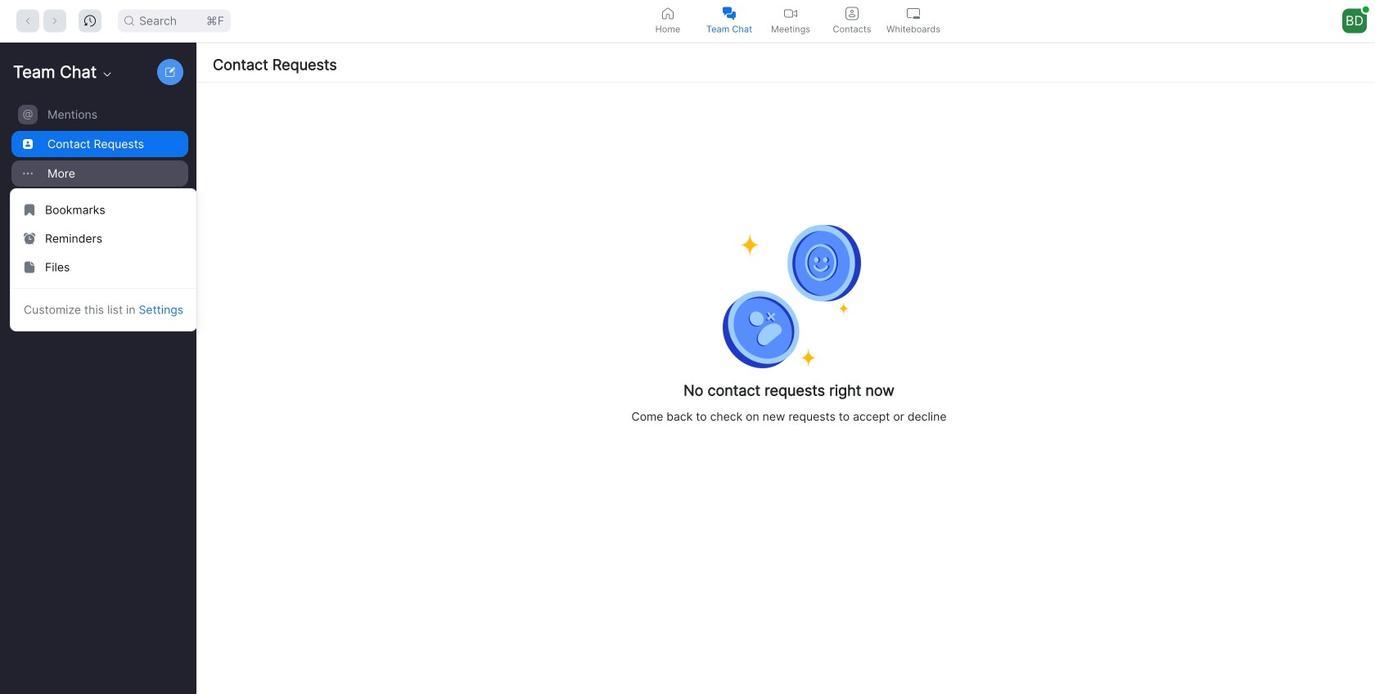Task type: locate. For each thing, give the bounding box(es) containing it.
alarm off image
[[24, 233, 35, 244]]

alarm off image
[[24, 233, 35, 244]]

menu
[[10, 188, 197, 332]]

bookmark image
[[24, 204, 35, 216], [24, 204, 35, 216]]



Task type: describe. For each thing, give the bounding box(es) containing it.
file image
[[24, 261, 35, 273]]

file image
[[24, 261, 35, 273]]



Task type: vqa. For each thing, say whether or not it's contained in the screenshot.
menu
yes



